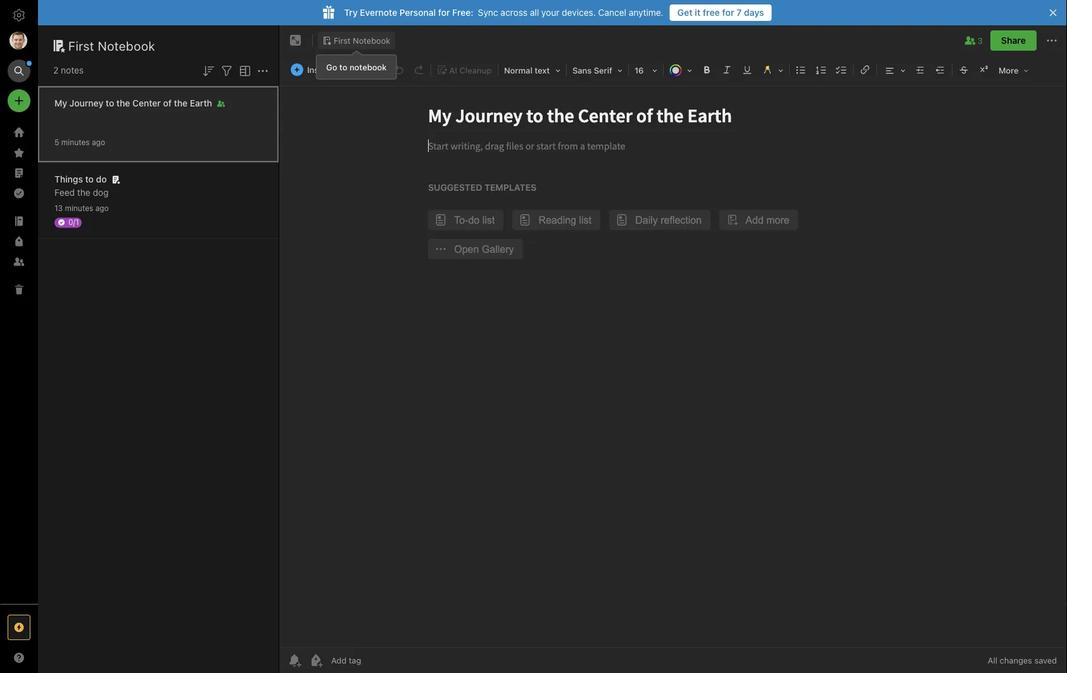 Task type: vqa. For each thing, say whether or not it's contained in the screenshot.
dialog
no



Task type: locate. For each thing, give the bounding box(es) containing it.
ago down dog at the left of page
[[95, 204, 109, 213]]

first up notes
[[68, 38, 94, 53]]

for inside get it free for 7 days button
[[723, 7, 735, 18]]

ago up do
[[92, 138, 105, 147]]

the right "of"
[[174, 98, 188, 108]]

2
[[53, 65, 59, 75]]

devices.
[[562, 7, 596, 18]]

0 horizontal spatial for
[[439, 7, 450, 18]]

2 horizontal spatial to
[[340, 62, 348, 72]]

1 horizontal spatial first
[[334, 36, 351, 45]]

insert
[[307, 65, 330, 74]]

tree
[[0, 122, 38, 603]]

1 horizontal spatial notebook
[[353, 36, 391, 45]]

all
[[989, 656, 998, 665]]

first up go to notebook "tooltip"
[[334, 36, 351, 45]]

things to do
[[55, 174, 107, 184]]

16
[[635, 66, 644, 75]]

1 horizontal spatial the
[[117, 98, 130, 108]]

anytime.
[[629, 7, 664, 18]]

more actions field right share button
[[1045, 30, 1060, 51]]

3 button
[[963, 33, 984, 48]]

all
[[530, 7, 539, 18]]

dog
[[93, 187, 109, 198]]

across
[[501, 7, 528, 18]]

evernote
[[360, 7, 398, 18]]

Add tag field
[[330, 655, 425, 666]]

sans
[[573, 66, 592, 75]]

for left free:
[[439, 7, 450, 18]]

Heading level field
[[500, 61, 565, 79]]

0 vertical spatial more actions field
[[1045, 30, 1060, 51]]

notebook
[[350, 62, 387, 72]]

0 horizontal spatial to
[[85, 174, 94, 184]]

days
[[745, 7, 765, 18]]

0 vertical spatial to
[[340, 62, 348, 72]]

1 vertical spatial more actions field
[[255, 62, 271, 78]]

ago
[[92, 138, 105, 147], [95, 204, 109, 213]]

Account field
[[0, 28, 38, 53]]

indent image
[[912, 61, 930, 79]]

1 horizontal spatial first notebook
[[334, 36, 391, 45]]

notebook up notebook
[[353, 36, 391, 45]]

notebook up my journey to the center of the earth
[[98, 38, 155, 53]]

1 vertical spatial to
[[106, 98, 114, 108]]

1 horizontal spatial for
[[723, 7, 735, 18]]

5 minutes ago
[[55, 138, 105, 147]]

Font family field
[[568, 61, 627, 79]]

first notebook up notes
[[68, 38, 155, 53]]

to inside "tooltip"
[[340, 62, 348, 72]]

your
[[542, 7, 560, 18]]

2 for from the left
[[723, 7, 735, 18]]

1 horizontal spatial to
[[106, 98, 114, 108]]

share button
[[991, 30, 1038, 51]]

for left 7
[[723, 7, 735, 18]]

cancel
[[599, 7, 627, 18]]

strikethrough image
[[956, 61, 973, 79]]

of
[[163, 98, 172, 108]]

0 vertical spatial ago
[[92, 138, 105, 147]]

1 vertical spatial minutes
[[65, 204, 93, 213]]

more
[[999, 66, 1020, 75]]

1 for from the left
[[439, 7, 450, 18]]

More field
[[995, 61, 1034, 79]]

all changes saved
[[989, 656, 1058, 665]]

for for 7
[[723, 7, 735, 18]]

notebook
[[353, 36, 391, 45], [98, 38, 155, 53]]

first inside "button"
[[334, 36, 351, 45]]

more actions field right view options field
[[255, 62, 271, 78]]

go to notebook tooltip
[[316, 50, 397, 80]]

Note Editor text field
[[280, 86, 1068, 647]]

More actions field
[[1045, 30, 1060, 51], [255, 62, 271, 78]]

2 vertical spatial to
[[85, 174, 94, 184]]

1 vertical spatial ago
[[95, 204, 109, 213]]

to right journey
[[106, 98, 114, 108]]

Add filters field
[[219, 62, 235, 78]]

13 minutes ago
[[55, 204, 109, 213]]

to left do
[[85, 174, 94, 184]]

ago for 5 minutes ago
[[92, 138, 105, 147]]

try
[[344, 7, 358, 18]]

feed the dog
[[55, 187, 109, 198]]

text
[[535, 66, 550, 75]]

3
[[979, 36, 984, 45]]

the down things to do
[[77, 187, 90, 198]]

minutes up "0/1"
[[65, 204, 93, 213]]

minutes right 5
[[61, 138, 90, 147]]

calendar event image
[[367, 61, 385, 79]]

the
[[117, 98, 130, 108], [174, 98, 188, 108], [77, 187, 90, 198]]

for
[[439, 7, 450, 18], [723, 7, 735, 18]]

sans serif
[[573, 66, 613, 75]]

center
[[133, 98, 161, 108]]

home image
[[11, 125, 27, 140]]

2 horizontal spatial the
[[174, 98, 188, 108]]

0 horizontal spatial first notebook
[[68, 38, 155, 53]]

saved
[[1035, 656, 1058, 665]]

free:
[[453, 7, 474, 18]]

italic image
[[719, 61, 736, 79]]

to for notebook
[[340, 62, 348, 72]]

0 horizontal spatial more actions field
[[255, 62, 271, 78]]

2 notes
[[53, 65, 84, 75]]

sync
[[478, 7, 499, 18]]

changes
[[1001, 656, 1033, 665]]

first notebook
[[334, 36, 391, 45], [68, 38, 155, 53]]

first notebook up go to notebook "tooltip"
[[334, 36, 391, 45]]

feed
[[55, 187, 75, 198]]

first
[[334, 36, 351, 45], [68, 38, 94, 53]]

to right go
[[340, 62, 348, 72]]

do
[[96, 174, 107, 184]]

minutes
[[61, 138, 90, 147], [65, 204, 93, 213]]

the left center
[[117, 98, 130, 108]]

try evernote personal for free: sync across all your devices. cancel anytime.
[[344, 7, 664, 18]]

get it free for 7 days
[[678, 7, 765, 18]]

click to expand image
[[33, 650, 42, 665]]

0 vertical spatial minutes
[[61, 138, 90, 147]]

View options field
[[235, 62, 253, 78]]

to
[[340, 62, 348, 72], [106, 98, 114, 108], [85, 174, 94, 184]]



Task type: describe. For each thing, give the bounding box(es) containing it.
bold image
[[698, 61, 716, 79]]

1 horizontal spatial more actions field
[[1045, 30, 1060, 51]]

share
[[1002, 35, 1027, 46]]

numbered list image
[[813, 61, 831, 79]]

bulleted list image
[[793, 61, 811, 79]]

my
[[55, 98, 67, 108]]

to for do
[[85, 174, 94, 184]]

free
[[703, 7, 721, 18]]

minutes for 5
[[61, 138, 90, 147]]

more actions image
[[1045, 33, 1060, 48]]

first notebook inside "button"
[[334, 36, 391, 45]]

earth
[[190, 98, 212, 108]]

Insert field
[[288, 61, 345, 79]]

serif
[[594, 66, 613, 75]]

notebook inside "button"
[[353, 36, 391, 45]]

Font color field
[[665, 61, 697, 79]]

underline image
[[739, 61, 757, 79]]

it
[[695, 7, 701, 18]]

upgrade image
[[11, 620, 27, 635]]

0 horizontal spatial first
[[68, 38, 94, 53]]

add a reminder image
[[287, 653, 302, 668]]

normal
[[504, 66, 533, 75]]

0 horizontal spatial the
[[77, 187, 90, 198]]

normal text
[[504, 66, 550, 75]]

settings image
[[11, 8, 27, 23]]

superscript image
[[976, 61, 994, 79]]

Font size field
[[631, 61, 662, 79]]

add filters image
[[219, 63, 235, 78]]

get
[[678, 7, 693, 18]]

more actions image
[[255, 63, 271, 78]]

task image
[[347, 61, 364, 79]]

Highlight field
[[758, 61, 788, 79]]

notes
[[61, 65, 84, 75]]

outdent image
[[932, 61, 950, 79]]

0/1
[[68, 218, 79, 227]]

my journey to the center of the earth
[[55, 98, 212, 108]]

insert link image
[[857, 61, 875, 79]]

Sort options field
[[201, 62, 216, 78]]

go
[[326, 62, 337, 72]]

personal
[[400, 7, 436, 18]]

journey
[[69, 98, 103, 108]]

checklist image
[[833, 61, 851, 79]]

WHAT'S NEW field
[[0, 648, 38, 668]]

get it free for 7 days button
[[670, 4, 772, 21]]

expand note image
[[288, 33, 304, 48]]

Alignment field
[[879, 61, 911, 79]]

minutes for 13
[[65, 204, 93, 213]]

note window element
[[280, 25, 1068, 673]]

5
[[55, 138, 59, 147]]

7
[[737, 7, 742, 18]]

first notebook button
[[318, 32, 395, 49]]

go to notebook
[[326, 62, 387, 72]]

for for free:
[[439, 7, 450, 18]]

things
[[55, 174, 83, 184]]

13
[[55, 204, 63, 213]]

add tag image
[[309, 653, 324, 668]]

0 horizontal spatial notebook
[[98, 38, 155, 53]]

account image
[[10, 32, 27, 49]]

ago for 13 minutes ago
[[95, 204, 109, 213]]



